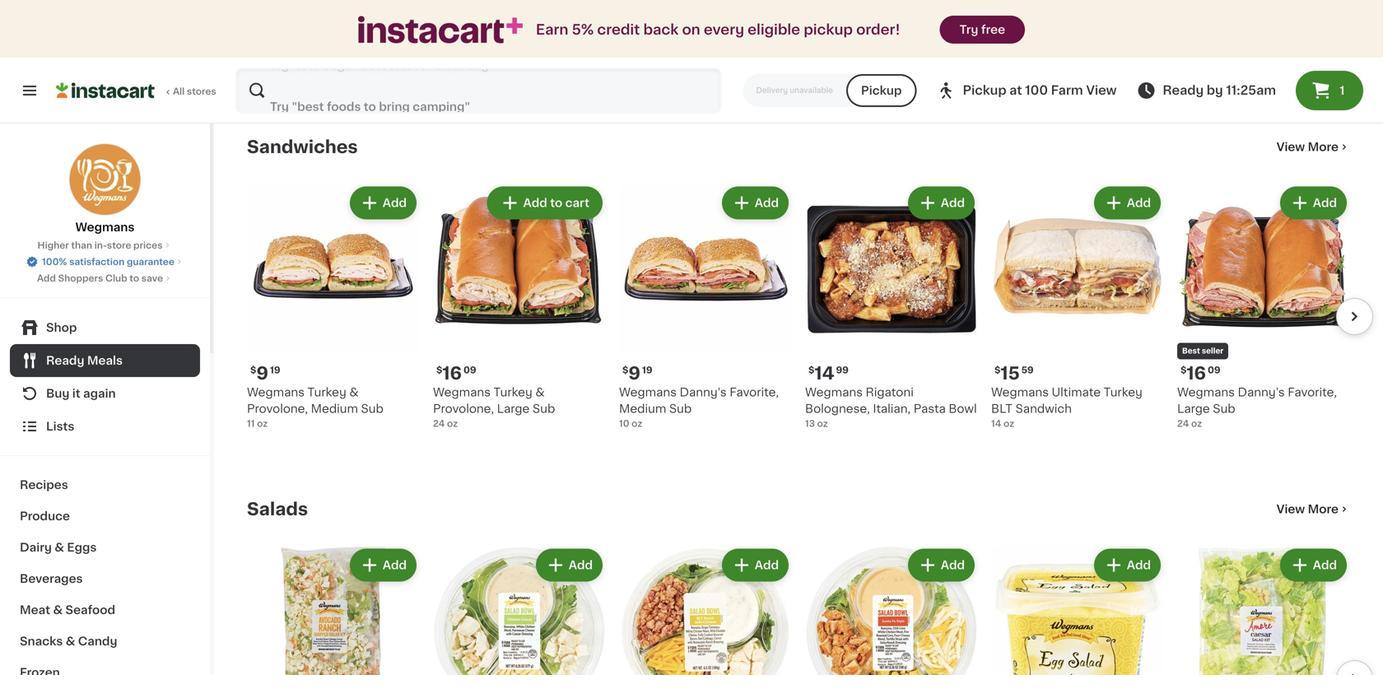 Task type: locate. For each thing, give the bounding box(es) containing it.
0 vertical spatial ready
[[1163, 84, 1204, 96]]

pickup down order!
[[861, 85, 902, 96]]

provolone, inside wegmans turkey & provolone, medium sub 11 oz
[[247, 403, 308, 415]]

0 horizontal spatial turkey
[[308, 387, 347, 398]]

add shoppers club to save link
[[37, 272, 173, 285]]

1 24 from the left
[[433, 419, 445, 428]]

medium
[[311, 403, 358, 415], [619, 403, 667, 415]]

2 24 from the left
[[1178, 419, 1190, 428]]

2 large from the left
[[1178, 403, 1210, 415]]

more for sandwiches
[[1308, 141, 1339, 153]]

9 for wegmans turkey & provolone, medium sub
[[256, 365, 268, 382]]

$ left 59
[[995, 366, 1001, 375]]

0 vertical spatial view more link
[[1277, 139, 1351, 155]]

3 $ from the left
[[623, 366, 629, 375]]

product group containing 14
[[805, 183, 978, 430]]

$ 9 19 up 10
[[623, 365, 653, 382]]

item carousel region
[[224, 177, 1374, 473], [247, 539, 1374, 675]]

wegmans inside wegmans turkey & provolone, large sub 24 oz
[[433, 387, 491, 398]]

spo
[[1301, 93, 1319, 102]]

16 down best
[[1187, 365, 1207, 382]]

pickup at 100 farm view button
[[937, 68, 1117, 114]]

meat & seafood
[[20, 605, 115, 616]]

$ left 99
[[809, 366, 815, 375]]

danny's for 16
[[1238, 387, 1285, 398]]

ready inside dropdown button
[[46, 355, 84, 366]]

2 09 from the left
[[1208, 366, 1221, 375]]

1 vertical spatial view
[[1277, 141, 1306, 153]]

1 horizontal spatial favorite,
[[1288, 387, 1338, 398]]

2 16 from the left
[[1187, 365, 1207, 382]]

1 view more from the top
[[1277, 141, 1339, 153]]

2 vertical spatial view
[[1277, 504, 1306, 515]]

blt
[[992, 403, 1013, 415]]

9
[[256, 365, 268, 382], [629, 365, 641, 382]]

0 horizontal spatial $ 16 09
[[436, 365, 476, 382]]

0 horizontal spatial 24
[[433, 419, 445, 428]]

higher than in-store prices link
[[38, 239, 172, 252]]

by
[[1207, 84, 1224, 96]]

1 vertical spatial view more
[[1277, 504, 1339, 515]]

$ 16 09 for wegmans turkey & provolone, large sub
[[436, 365, 476, 382]]

4 sub from the left
[[1213, 403, 1236, 415]]

candy
[[78, 636, 117, 647]]

ready meals button
[[10, 344, 200, 377]]

2 9 from the left
[[629, 365, 641, 382]]

1 sub from the left
[[361, 403, 384, 415]]

None search field
[[236, 68, 722, 114]]

3 oz from the left
[[632, 419, 643, 428]]

all
[[173, 87, 185, 96]]

favorite, for 16
[[1288, 387, 1338, 398]]

19 up wegmans turkey & provolone, medium sub 11 oz
[[270, 366, 280, 375]]

0 vertical spatial more
[[1308, 141, 1339, 153]]

$ 16 09 down best seller
[[1181, 365, 1221, 382]]

6 oz from the left
[[1192, 419, 1203, 428]]

wegmans turkey & provolone, large sub 24 oz
[[433, 387, 555, 428]]

$ inside $ 14 99
[[809, 366, 815, 375]]

stores
[[187, 87, 216, 96]]

0 vertical spatial view more
[[1277, 141, 1339, 153]]

1 horizontal spatial danny's
[[1238, 387, 1285, 398]]

$ for wegmans turkey & provolone, medium sub
[[250, 366, 256, 375]]

2 medium from the left
[[619, 403, 667, 415]]

more for salads
[[1308, 504, 1339, 515]]

product group containing 15
[[992, 183, 1165, 430]]

14 left 99
[[815, 365, 835, 382]]

$ 9 19 up 11
[[250, 365, 280, 382]]

pickup for pickup at 100 farm view
[[963, 84, 1007, 96]]

1 danny's from the left
[[680, 387, 727, 398]]

add button
[[351, 188, 415, 218], [724, 188, 787, 218], [910, 188, 973, 218], [1096, 188, 1160, 218], [1282, 188, 1346, 218], [351, 551, 415, 580], [538, 551, 601, 580], [724, 551, 787, 580], [910, 551, 973, 580], [1096, 551, 1160, 580], [1282, 551, 1346, 580]]

0 vertical spatial to
[[550, 197, 563, 209]]

& inside wegmans turkey & provolone, medium sub 11 oz
[[349, 387, 359, 398]]

2 sub from the left
[[533, 403, 555, 415]]

11:25am
[[1227, 84, 1277, 96]]

provolone, for 16
[[433, 403, 494, 415]]

order!
[[857, 23, 901, 37]]

to left save
[[130, 274, 139, 283]]

$ up 11
[[250, 366, 256, 375]]

1 horizontal spatial 16
[[1187, 365, 1207, 382]]

2 more from the top
[[1308, 504, 1339, 515]]

oz inside wegmans rigatoni bolognese, italian, pasta bowl 13 oz
[[818, 419, 828, 428]]

1 19 from the left
[[270, 366, 280, 375]]

view more for sandwiches
[[1277, 141, 1339, 153]]

0 horizontal spatial to
[[130, 274, 139, 283]]

1 horizontal spatial pickup
[[963, 84, 1007, 96]]

ready by 11:25am
[[1163, 84, 1277, 96]]

product group
[[247, 183, 420, 430], [433, 183, 606, 430], [619, 183, 792, 430], [805, 183, 978, 430], [992, 183, 1165, 430], [1178, 183, 1351, 430], [247, 546, 420, 675], [433, 546, 606, 675], [619, 546, 792, 675], [805, 546, 978, 675], [992, 546, 1165, 675], [1178, 546, 1351, 675]]

wegmans logo image
[[69, 143, 141, 216]]

provolone, inside wegmans turkey & provolone, large sub 24 oz
[[433, 403, 494, 415]]

3 sub from the left
[[669, 403, 692, 415]]

1 horizontal spatial turkey
[[494, 387, 533, 398]]

1 horizontal spatial 14
[[992, 419, 1002, 428]]

1 9 from the left
[[256, 365, 268, 382]]

ready left by
[[1163, 84, 1204, 96]]

16 for wegmans danny's favorite, large sub
[[1187, 365, 1207, 382]]

1 horizontal spatial 24
[[1178, 419, 1190, 428]]

14 inside wegmans ultimate turkey blt sandwich 14 oz
[[992, 419, 1002, 428]]

lists link
[[10, 410, 200, 443]]

09 down seller
[[1208, 366, 1221, 375]]

to left cart
[[550, 197, 563, 209]]

eligible
[[748, 23, 801, 37]]

item carousel region for salads
[[247, 539, 1374, 675]]

turkey inside wegmans turkey & provolone, large sub 24 oz
[[494, 387, 533, 398]]

pickup for pickup
[[861, 85, 902, 96]]

$ 9 19 for wegmans turkey & provolone, medium sub
[[250, 365, 280, 382]]

pickup inside button
[[861, 85, 902, 96]]

$ up wegmans turkey & provolone, large sub 24 oz
[[436, 366, 443, 375]]

$ 9 19
[[250, 365, 280, 382], [623, 365, 653, 382]]

dairy & eggs link
[[10, 532, 200, 563]]

2 favorite, from the left
[[1288, 387, 1338, 398]]

1 horizontal spatial 09
[[1208, 366, 1221, 375]]

wegmans for wegmans turkey & provolone, medium sub 11 oz
[[247, 387, 305, 398]]

0 horizontal spatial medium
[[311, 403, 358, 415]]

add
[[383, 197, 407, 209], [523, 197, 548, 209], [755, 197, 779, 209], [941, 197, 965, 209], [1127, 197, 1151, 209], [1313, 197, 1338, 209], [37, 274, 56, 283], [383, 560, 407, 571], [569, 560, 593, 571], [755, 560, 779, 571], [941, 560, 965, 571], [1127, 560, 1151, 571], [1313, 560, 1338, 571]]

1 horizontal spatial 9
[[629, 365, 641, 382]]

1 medium from the left
[[311, 403, 358, 415]]

2 $ 9 19 from the left
[[623, 365, 653, 382]]

$ 14 99
[[809, 365, 849, 382]]

wegmans inside wegmans danny's favorite, medium sub 10 oz
[[619, 387, 677, 398]]

0 vertical spatial view
[[1087, 84, 1117, 96]]

0 horizontal spatial provolone,
[[247, 403, 308, 415]]

2 view more from the top
[[1277, 504, 1339, 515]]

try free
[[960, 24, 1006, 35]]

add inside button
[[523, 197, 548, 209]]

100
[[1026, 84, 1048, 96]]

bolognese,
[[805, 403, 870, 415]]

view more link
[[1277, 139, 1351, 155], [1277, 501, 1351, 518]]

$ up 10
[[623, 366, 629, 375]]

$ down best
[[1181, 366, 1187, 375]]

add shoppers club to save
[[37, 274, 163, 283]]

ready
[[1163, 84, 1204, 96], [46, 355, 84, 366]]

16 up wegmans turkey & provolone, large sub 24 oz
[[443, 365, 462, 382]]

1 horizontal spatial to
[[550, 197, 563, 209]]

wegmans inside wegmans rigatoni bolognese, italian, pasta bowl 13 oz
[[805, 387, 863, 398]]

1 horizontal spatial $ 9 19
[[623, 365, 653, 382]]

5 oz from the left
[[1004, 419, 1015, 428]]

9 up wegmans turkey & provolone, medium sub 11 oz
[[256, 365, 268, 382]]

oz
[[257, 419, 268, 428], [447, 419, 458, 428], [632, 419, 643, 428], [818, 419, 828, 428], [1004, 419, 1015, 428], [1192, 419, 1203, 428]]

turkey for 16
[[494, 387, 533, 398]]

1 $ 16 09 from the left
[[436, 365, 476, 382]]

wegmans inside wegmans turkey & provolone, medium sub 11 oz
[[247, 387, 305, 398]]

1 horizontal spatial 19
[[642, 366, 653, 375]]

2 provolone, from the left
[[433, 403, 494, 415]]

0 horizontal spatial 09
[[464, 366, 476, 375]]

provolone, for 9
[[247, 403, 308, 415]]

9 up 10
[[629, 365, 641, 382]]

19 up wegmans danny's favorite, medium sub 10 oz
[[642, 366, 653, 375]]

view more
[[1277, 141, 1339, 153], [1277, 504, 1339, 515]]

1 provolone, from the left
[[247, 403, 308, 415]]

4 $ from the left
[[809, 366, 815, 375]]

instacart plus icon image
[[358, 16, 523, 43]]

try
[[960, 24, 979, 35]]

wegmans for wegmans danny's favorite, large sub 24 oz
[[1178, 387, 1235, 398]]

1 09 from the left
[[464, 366, 476, 375]]

eggs
[[67, 542, 97, 553]]

0 horizontal spatial 9
[[256, 365, 268, 382]]

provolone,
[[247, 403, 308, 415], [433, 403, 494, 415]]

1 horizontal spatial medium
[[619, 403, 667, 415]]

pickup
[[963, 84, 1007, 96], [861, 85, 902, 96]]

club
[[105, 274, 127, 283]]

wegmans for wegmans rigatoni bolognese, italian, pasta bowl 13 oz
[[805, 387, 863, 398]]

$ 16 09 up wegmans turkey & provolone, large sub 24 oz
[[436, 365, 476, 382]]

0 horizontal spatial ready
[[46, 355, 84, 366]]

9 for wegmans danny's favorite, medium sub
[[629, 365, 641, 382]]

bowl
[[949, 403, 977, 415]]

& inside dairy & eggs link
[[55, 542, 64, 553]]

ready down shop
[[46, 355, 84, 366]]

0 horizontal spatial pickup
[[861, 85, 902, 96]]

1 vertical spatial item carousel region
[[247, 539, 1374, 675]]

& inside snacks & candy "link"
[[66, 636, 75, 647]]

1 16 from the left
[[443, 365, 462, 382]]

$ for wegmans danny's favorite, medium sub
[[623, 366, 629, 375]]

1 vertical spatial ready
[[46, 355, 84, 366]]

danny's
[[680, 387, 727, 398], [1238, 387, 1285, 398]]

14 down blt
[[992, 419, 1002, 428]]

24 inside wegmans turkey & provolone, large sub 24 oz
[[433, 419, 445, 428]]

1 large from the left
[[497, 403, 530, 415]]

pickup button
[[847, 74, 917, 107]]

salads
[[247, 501, 308, 518]]

again
[[83, 388, 116, 399]]

more
[[1308, 141, 1339, 153], [1308, 504, 1339, 515]]

favorite, inside wegmans danny's favorite, medium sub 10 oz
[[730, 387, 779, 398]]

pickup at 100 farm view
[[963, 84, 1117, 96]]

pickup left the at
[[963, 84, 1007, 96]]

1 more from the top
[[1308, 141, 1339, 153]]

large inside wegmans danny's favorite, large sub 24 oz
[[1178, 403, 1210, 415]]

0 horizontal spatial 16
[[443, 365, 462, 382]]

3 turkey from the left
[[1104, 387, 1143, 398]]

& inside the 'meat & seafood' link
[[53, 605, 63, 616]]

0 horizontal spatial 19
[[270, 366, 280, 375]]

danny's inside wegmans danny's favorite, large sub 24 oz
[[1238, 387, 1285, 398]]

1 horizontal spatial large
[[1178, 403, 1210, 415]]

0 horizontal spatial danny's
[[680, 387, 727, 398]]

0 horizontal spatial large
[[497, 403, 530, 415]]

1 vertical spatial 14
[[992, 419, 1002, 428]]

1 vertical spatial view more link
[[1277, 501, 1351, 518]]

item carousel region for sandwiches
[[224, 177, 1374, 473]]

& inside wegmans turkey & provolone, large sub 24 oz
[[536, 387, 545, 398]]

item carousel region containing add
[[247, 539, 1374, 675]]

rigatoni
[[866, 387, 914, 398]]

wegmans
[[75, 222, 135, 233], [247, 387, 305, 398], [433, 387, 491, 398], [619, 387, 677, 398], [805, 387, 863, 398], [992, 387, 1049, 398], [1178, 387, 1235, 398]]

item carousel region containing 9
[[224, 177, 1374, 473]]

1 vertical spatial more
[[1308, 504, 1339, 515]]

favorite, inside wegmans danny's favorite, large sub 24 oz
[[1288, 387, 1338, 398]]

turkey inside wegmans turkey & provolone, medium sub 11 oz
[[308, 387, 347, 398]]

wegmans for wegmans
[[75, 222, 135, 233]]

1 horizontal spatial ready
[[1163, 84, 1204, 96]]

meals
[[87, 355, 123, 366]]

5 $ from the left
[[995, 366, 1001, 375]]

large inside wegmans turkey & provolone, large sub 24 oz
[[497, 403, 530, 415]]

large
[[497, 403, 530, 415], [1178, 403, 1210, 415]]

19 for wegmans turkey & provolone, medium sub
[[270, 366, 280, 375]]

sandwiches
[[247, 138, 358, 156]]

$ inside '$ 15 59'
[[995, 366, 1001, 375]]

2 danny's from the left
[[1238, 387, 1285, 398]]

09
[[464, 366, 476, 375], [1208, 366, 1221, 375]]

pickup inside "popup button"
[[963, 84, 1007, 96]]

ready inside "link"
[[1163, 84, 1204, 96]]

ready meals
[[46, 355, 123, 366]]

wegmans inside wegmans ultimate turkey blt sandwich 14 oz
[[992, 387, 1049, 398]]

dairy & eggs
[[20, 542, 97, 553]]

1 oz from the left
[[257, 419, 268, 428]]

produce link
[[10, 501, 200, 532]]

09 up wegmans turkey & provolone, large sub 24 oz
[[464, 366, 476, 375]]

1 horizontal spatial $ 16 09
[[1181, 365, 1221, 382]]

1 horizontal spatial provolone,
[[433, 403, 494, 415]]

16 for wegmans turkey & provolone, large sub
[[443, 365, 462, 382]]

sub inside wegmans danny's favorite, medium sub 10 oz
[[669, 403, 692, 415]]

2 horizontal spatial turkey
[[1104, 387, 1143, 398]]

16
[[443, 365, 462, 382], [1187, 365, 1207, 382]]

1 turkey from the left
[[308, 387, 347, 398]]

0 horizontal spatial $ 9 19
[[250, 365, 280, 382]]

19
[[270, 366, 280, 375], [642, 366, 653, 375]]

danny's for 9
[[680, 387, 727, 398]]

1 $ 9 19 from the left
[[250, 365, 280, 382]]

medium inside wegmans danny's favorite, medium sub 10 oz
[[619, 403, 667, 415]]

danny's inside wegmans danny's favorite, medium sub 10 oz
[[680, 387, 727, 398]]

sub inside wegmans turkey & provolone, medium sub 11 oz
[[361, 403, 384, 415]]

2 $ from the left
[[436, 366, 443, 375]]

2 turkey from the left
[[494, 387, 533, 398]]

view more link for salads
[[1277, 501, 1351, 518]]

0 vertical spatial item carousel region
[[224, 177, 1374, 473]]

1 view more link from the top
[[1277, 139, 1351, 155]]

2 19 from the left
[[642, 366, 653, 375]]

2 oz from the left
[[447, 419, 458, 428]]

1 vertical spatial to
[[130, 274, 139, 283]]

2 view more link from the top
[[1277, 501, 1351, 518]]

favorite,
[[730, 387, 779, 398], [1288, 387, 1338, 398]]

wegmans inside wegmans danny's favorite, large sub 24 oz
[[1178, 387, 1235, 398]]

0 horizontal spatial favorite,
[[730, 387, 779, 398]]

6 $ from the left
[[1181, 366, 1187, 375]]

view more link for sandwiches
[[1277, 139, 1351, 155]]

& for eggs
[[55, 542, 64, 553]]

credit
[[597, 23, 640, 37]]

view more for salads
[[1277, 504, 1339, 515]]

store
[[107, 241, 131, 250]]

1 favorite, from the left
[[730, 387, 779, 398]]

2 $ 16 09 from the left
[[1181, 365, 1221, 382]]

$
[[250, 366, 256, 375], [436, 366, 443, 375], [623, 366, 629, 375], [809, 366, 815, 375], [995, 366, 1001, 375], [1181, 366, 1187, 375]]

4 oz from the left
[[818, 419, 828, 428]]

service type group
[[743, 74, 917, 107]]

0 vertical spatial 14
[[815, 365, 835, 382]]

24
[[433, 419, 445, 428], [1178, 419, 1190, 428]]

1 $ from the left
[[250, 366, 256, 375]]

turkey inside wegmans ultimate turkey blt sandwich 14 oz
[[1104, 387, 1143, 398]]

earn 5% credit back on every eligible pickup order!
[[536, 23, 901, 37]]

Search field
[[237, 69, 720, 112]]

turkey
[[308, 387, 347, 398], [494, 387, 533, 398], [1104, 387, 1143, 398]]

recipes
[[20, 479, 68, 491]]

shoppers
[[58, 274, 103, 283]]



Task type: vqa. For each thing, say whether or not it's contained in the screenshot.
the "Bros"
no



Task type: describe. For each thing, give the bounding box(es) containing it.
all stores
[[173, 87, 216, 96]]

higher than in-store prices
[[38, 241, 163, 250]]

at
[[1010, 84, 1023, 96]]

save
[[141, 274, 163, 283]]

turkey for 9
[[308, 387, 347, 398]]

salads link
[[247, 500, 308, 519]]

to inside button
[[550, 197, 563, 209]]

recipes link
[[10, 469, 200, 501]]

oz inside wegmans turkey & provolone, large sub 24 oz
[[447, 419, 458, 428]]

beverages
[[20, 573, 83, 585]]

13
[[805, 419, 815, 428]]

buy
[[46, 388, 69, 399]]

sub inside wegmans danny's favorite, large sub 24 oz
[[1213, 403, 1236, 415]]

wegmans rigatoni bolognese, italian, pasta bowl 13 oz
[[805, 387, 977, 428]]

snacks
[[20, 636, 63, 647]]

free
[[982, 24, 1006, 35]]

wegmans for wegmans danny's favorite, medium sub 10 oz
[[619, 387, 677, 398]]

sub inside wegmans turkey & provolone, large sub 24 oz
[[533, 403, 555, 415]]

farm
[[1051, 84, 1084, 96]]

ready meals link
[[10, 344, 200, 377]]

ready by 11:25am link
[[1137, 81, 1277, 100]]

99
[[836, 366, 849, 375]]

shop link
[[10, 311, 200, 344]]

medium inside wegmans turkey & provolone, medium sub 11 oz
[[311, 403, 358, 415]]

wegmans ultimate turkey blt sandwich 14 oz
[[992, 387, 1143, 428]]

100% satisfaction guarantee button
[[26, 252, 184, 268]]

10
[[619, 419, 630, 428]]

instacart logo image
[[56, 81, 155, 100]]

24 inside wegmans danny's favorite, large sub 24 oz
[[1178, 419, 1190, 428]]

every
[[704, 23, 745, 37]]

• sponsored: remember herr's for you holiday party image
[[247, 0, 1351, 88]]

19 for wegmans danny's favorite, medium sub
[[642, 366, 653, 375]]

all stores link
[[56, 68, 217, 114]]

dairy
[[20, 542, 52, 553]]

lists
[[46, 421, 74, 432]]

$ for wegmans ultimate turkey blt sandwich
[[995, 366, 1001, 375]]

than
[[71, 241, 92, 250]]

pasta
[[914, 403, 946, 415]]

cart
[[565, 197, 590, 209]]

in-
[[94, 241, 107, 250]]

buy it again
[[46, 388, 116, 399]]

add to cart
[[523, 197, 590, 209]]

view for salads
[[1277, 504, 1306, 515]]

pickup
[[804, 23, 853, 37]]

sandwiches link
[[247, 137, 358, 157]]

best seller
[[1183, 348, 1224, 355]]

ultimate
[[1052, 387, 1101, 398]]

add to cart button
[[489, 188, 601, 218]]

buy it again link
[[10, 377, 200, 410]]

$ 15 59
[[995, 365, 1034, 382]]

best
[[1183, 348, 1201, 355]]

wegmans for wegmans ultimate turkey blt sandwich 14 oz
[[992, 387, 1049, 398]]

$ 16 09 for wegmans danny's favorite, large sub
[[1181, 365, 1221, 382]]

on
[[682, 23, 701, 37]]

seller
[[1202, 348, 1224, 355]]

sandwich
[[1016, 403, 1072, 415]]

$ for wegmans danny's favorite, large sub
[[1181, 366, 1187, 375]]

$ 9 19 for wegmans danny's favorite, medium sub
[[623, 365, 653, 382]]

11
[[247, 419, 255, 428]]

nsored
[[1319, 93, 1351, 102]]

oz inside wegmans danny's favorite, medium sub 10 oz
[[632, 419, 643, 428]]

seafood
[[66, 605, 115, 616]]

& for candy
[[66, 636, 75, 647]]

snacks & candy
[[20, 636, 117, 647]]

back
[[644, 23, 679, 37]]

higher
[[38, 241, 69, 250]]

favorite, for 9
[[730, 387, 779, 398]]

wegmans link
[[69, 143, 141, 236]]

& for seafood
[[53, 605, 63, 616]]

meat & seafood link
[[10, 595, 200, 626]]

oz inside wegmans ultimate turkey blt sandwich 14 oz
[[1004, 419, 1015, 428]]

view for sandwiches
[[1277, 141, 1306, 153]]

wegmans for wegmans turkey & provolone, large sub 24 oz
[[433, 387, 491, 398]]

1
[[1340, 85, 1345, 96]]

100% satisfaction guarantee
[[42, 257, 175, 266]]

italian,
[[873, 403, 911, 415]]

oz inside wegmans turkey & provolone, medium sub 11 oz
[[257, 419, 268, 428]]

15
[[1001, 365, 1020, 382]]

$ for wegmans turkey & provolone, large sub
[[436, 366, 443, 375]]

wegmans danny's favorite, medium sub 10 oz
[[619, 387, 779, 428]]

ready for ready meals
[[46, 355, 84, 366]]

09 for turkey
[[464, 366, 476, 375]]

ready for ready by 11:25am
[[1163, 84, 1204, 96]]

satisfaction
[[69, 257, 125, 266]]

produce
[[20, 511, 70, 522]]

earn
[[536, 23, 569, 37]]

$ for wegmans rigatoni bolognese, italian, pasta bowl
[[809, 366, 815, 375]]

1 button
[[1296, 71, 1364, 110]]

oz inside wegmans danny's favorite, large sub 24 oz
[[1192, 419, 1203, 428]]

meat
[[20, 605, 50, 616]]

view inside "popup button"
[[1087, 84, 1117, 96]]

5%
[[572, 23, 594, 37]]

snacks & candy link
[[10, 626, 200, 657]]

wegmans danny's favorite, large sub 24 oz
[[1178, 387, 1338, 428]]

shop
[[46, 322, 77, 334]]

0 horizontal spatial 14
[[815, 365, 835, 382]]

09 for danny's
[[1208, 366, 1221, 375]]

beverages link
[[10, 563, 200, 595]]

it
[[72, 388, 80, 399]]

guarantee
[[127, 257, 175, 266]]

59
[[1022, 366, 1034, 375]]

100%
[[42, 257, 67, 266]]



